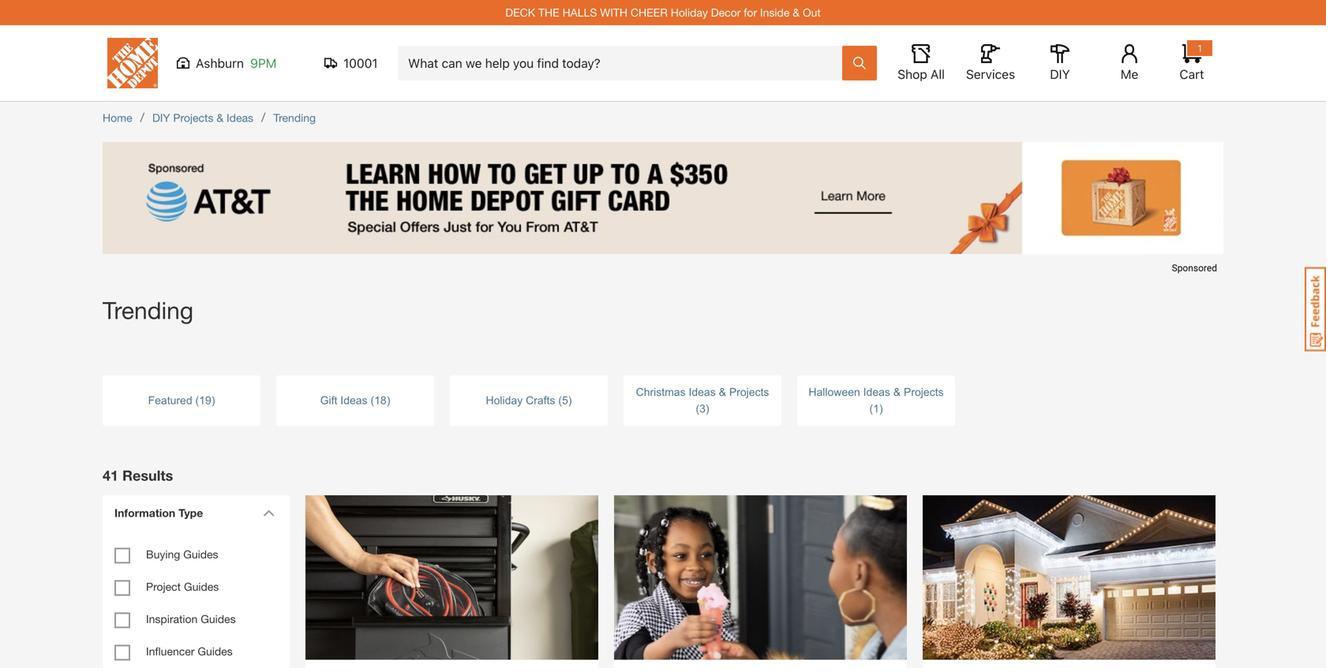 Task type: describe. For each thing, give the bounding box(es) containing it.
5 helpful mother's day gift ideas image
[[614, 469, 907, 669]]

caret icon image
[[263, 510, 275, 517]]

diy button
[[1035, 44, 1086, 82]]

diy for diy
[[1050, 67, 1070, 82]]

featured
[[148, 395, 192, 407]]

deck the halls with cheer holiday decor for inside & out link
[[506, 6, 821, 19]]

ideas for gift ideas ( 18 )
[[341, 395, 368, 407]]

10001
[[343, 56, 378, 71]]

s
[[166, 467, 173, 484]]

shop
[[898, 67, 928, 82]]

projects for halloween ideas & projects ( 1 )
[[904, 387, 944, 399]]

guides for buying guides
[[183, 548, 218, 561]]

guides for inspiration guides
[[201, 613, 236, 626]]

& for christmas ideas & projects ( 3 )
[[719, 387, 726, 399]]

1 vertical spatial holiday
[[486, 395, 523, 407]]

41 result s
[[103, 467, 173, 484]]

diwali decor image
[[923, 469, 1216, 669]]

buying guides
[[146, 548, 218, 561]]

services
[[966, 67, 1015, 82]]

projects for christmas ideas & projects ( 3 )
[[729, 387, 769, 399]]

guides for project guides
[[184, 581, 219, 594]]

influencer
[[146, 646, 195, 659]]

buying
[[146, 548, 180, 561]]

diy projects & ideas link
[[152, 111, 253, 124]]

crafts
[[526, 395, 555, 407]]

with
[[600, 6, 628, 19]]

41
[[103, 467, 118, 484]]

3
[[700, 403, 706, 415]]

the
[[538, 6, 560, 19]]

guides for influencer guides
[[198, 646, 233, 659]]

( inside halloween ideas & projects ( 1 )
[[870, 403, 873, 415]]

services button
[[966, 44, 1016, 82]]

ashburn 9pm
[[196, 56, 277, 71]]

1 inside cart 1
[[1198, 43, 1202, 54]]

result
[[122, 467, 166, 484]]

christmas
[[636, 387, 686, 399]]

information type
[[114, 507, 203, 520]]

information
[[114, 507, 175, 520]]

deck
[[506, 6, 535, 19]]

& for halloween ideas & projects ( 1 )
[[894, 387, 901, 399]]

9pm
[[250, 56, 277, 71]]

advertisement region
[[103, 142, 1224, 280]]

) inside halloween ideas & projects ( 1 )
[[880, 403, 883, 415]]

cart 1
[[1180, 43, 1205, 82]]

influencer guides
[[146, 646, 233, 659]]

for
[[744, 6, 757, 19]]

cheer
[[631, 6, 668, 19]]

What can we help you find today? search field
[[408, 47, 842, 80]]

christmas ideas & projects ( 3 )
[[636, 387, 769, 415]]

type
[[179, 507, 203, 520]]

shop all button
[[896, 44, 947, 82]]

all
[[931, 67, 945, 82]]

home
[[103, 111, 132, 124]]

out
[[803, 6, 821, 19]]

shop all
[[898, 67, 945, 82]]

trending link
[[273, 111, 316, 124]]

( inside christmas ideas & projects ( 3 )
[[696, 403, 700, 415]]

inspiration
[[146, 613, 198, 626]]

me button
[[1105, 44, 1155, 82]]

me
[[1121, 67, 1139, 82]]

5
[[562, 395, 568, 407]]



Task type: locate. For each thing, give the bounding box(es) containing it.
ideas for christmas ideas & projects ( 3 )
[[689, 387, 716, 399]]

inside
[[760, 6, 790, 19]]

1 vertical spatial diy
[[152, 111, 170, 124]]

diy inside button
[[1050, 67, 1070, 82]]

18
[[374, 395, 387, 407]]

0 horizontal spatial 1
[[873, 403, 880, 415]]

1 horizontal spatial trending
[[273, 111, 316, 124]]

(
[[195, 395, 199, 407], [371, 395, 374, 407], [559, 395, 562, 407], [696, 403, 700, 415], [870, 403, 873, 415]]

0 vertical spatial 1
[[1198, 43, 1202, 54]]

gift ideas ( 18 )
[[320, 395, 390, 407]]

trending
[[273, 111, 316, 124], [103, 296, 193, 325]]

project
[[146, 581, 181, 594]]

&
[[793, 6, 800, 19], [217, 111, 224, 124], [719, 387, 726, 399], [894, 387, 901, 399]]

diy projects & ideas
[[152, 111, 253, 124]]

guides down 'inspiration guides' on the bottom left
[[198, 646, 233, 659]]

1 horizontal spatial projects
[[729, 387, 769, 399]]

1 horizontal spatial 1
[[1198, 43, 1202, 54]]

decor
[[711, 6, 741, 19]]

feedback link image
[[1305, 267, 1327, 352]]

2 horizontal spatial projects
[[904, 387, 944, 399]]

& right "halloween"
[[894, 387, 901, 399]]

& left out
[[793, 6, 800, 19]]

1
[[1198, 43, 1202, 54], [873, 403, 880, 415]]

diy
[[1050, 67, 1070, 82], [152, 111, 170, 124]]

& down ashburn
[[217, 111, 224, 124]]

father's day gift guide image
[[306, 469, 599, 669]]

deck the halls with cheer holiday decor for inside & out
[[506, 6, 821, 19]]

0 horizontal spatial trending
[[103, 296, 193, 325]]

& inside halloween ideas & projects ( 1 )
[[894, 387, 901, 399]]

ideas
[[227, 111, 253, 124], [689, 387, 716, 399], [864, 387, 891, 399], [341, 395, 368, 407]]

projects inside christmas ideas & projects ( 3 )
[[729, 387, 769, 399]]

home link
[[103, 111, 132, 124]]

holiday
[[671, 6, 708, 19], [486, 395, 523, 407]]

cart
[[1180, 67, 1205, 82]]

gift
[[320, 395, 337, 407]]

0 horizontal spatial holiday
[[486, 395, 523, 407]]

0 horizontal spatial projects
[[173, 111, 214, 124]]

halls
[[563, 6, 597, 19]]

0 vertical spatial trending
[[273, 111, 316, 124]]

ideas right the gift
[[341, 395, 368, 407]]

0 vertical spatial holiday
[[671, 6, 708, 19]]

ideas up 3 in the right bottom of the page
[[689, 387, 716, 399]]

) inside christmas ideas & projects ( 3 )
[[706, 403, 710, 415]]

ideas inside christmas ideas & projects ( 3 )
[[689, 387, 716, 399]]

project guides
[[146, 581, 219, 594]]

10001 button
[[325, 55, 379, 71]]

ashburn
[[196, 56, 244, 71]]

the home depot logo image
[[107, 38, 158, 88]]

holiday left decor
[[671, 6, 708, 19]]

projects
[[173, 111, 214, 124], [729, 387, 769, 399], [904, 387, 944, 399]]

0 horizontal spatial diy
[[152, 111, 170, 124]]

diy right the home
[[152, 111, 170, 124]]

1 horizontal spatial diy
[[1050, 67, 1070, 82]]

ideas for halloween ideas & projects ( 1 )
[[864, 387, 891, 399]]

1 horizontal spatial holiday
[[671, 6, 708, 19]]

guides up project guides
[[183, 548, 218, 561]]

19
[[199, 395, 211, 407]]

ideas right "halloween"
[[864, 387, 891, 399]]

projects inside halloween ideas & projects ( 1 )
[[904, 387, 944, 399]]

0 vertical spatial diy
[[1050, 67, 1070, 82]]

1 vertical spatial trending
[[103, 296, 193, 325]]

)
[[211, 395, 215, 407], [387, 395, 390, 407], [568, 395, 572, 407], [706, 403, 710, 415], [880, 403, 883, 415]]

featured ( 19 )
[[148, 395, 215, 407]]

ideas left trending link
[[227, 111, 253, 124]]

holiday left crafts
[[486, 395, 523, 407]]

halloween ideas & projects ( 1 )
[[809, 387, 944, 415]]

& right christmas at the bottom of page
[[719, 387, 726, 399]]

diy left me
[[1050, 67, 1070, 82]]

1 inside halloween ideas & projects ( 1 )
[[873, 403, 880, 415]]

halloween
[[809, 387, 860, 399]]

inspiration guides
[[146, 613, 236, 626]]

guides
[[183, 548, 218, 561], [184, 581, 219, 594], [201, 613, 236, 626], [198, 646, 233, 659]]

& for diy projects & ideas
[[217, 111, 224, 124]]

ideas inside halloween ideas & projects ( 1 )
[[864, 387, 891, 399]]

holiday crafts ( 5 )
[[486, 395, 572, 407]]

& inside christmas ideas & projects ( 3 )
[[719, 387, 726, 399]]

guides up influencer guides
[[201, 613, 236, 626]]

guides up 'inspiration guides' on the bottom left
[[184, 581, 219, 594]]

diy for diy projects & ideas
[[152, 111, 170, 124]]

1 vertical spatial 1
[[873, 403, 880, 415]]

information type button
[[107, 496, 280, 531]]



Task type: vqa. For each thing, say whether or not it's contained in the screenshot.
the bottom Helpful?
no



